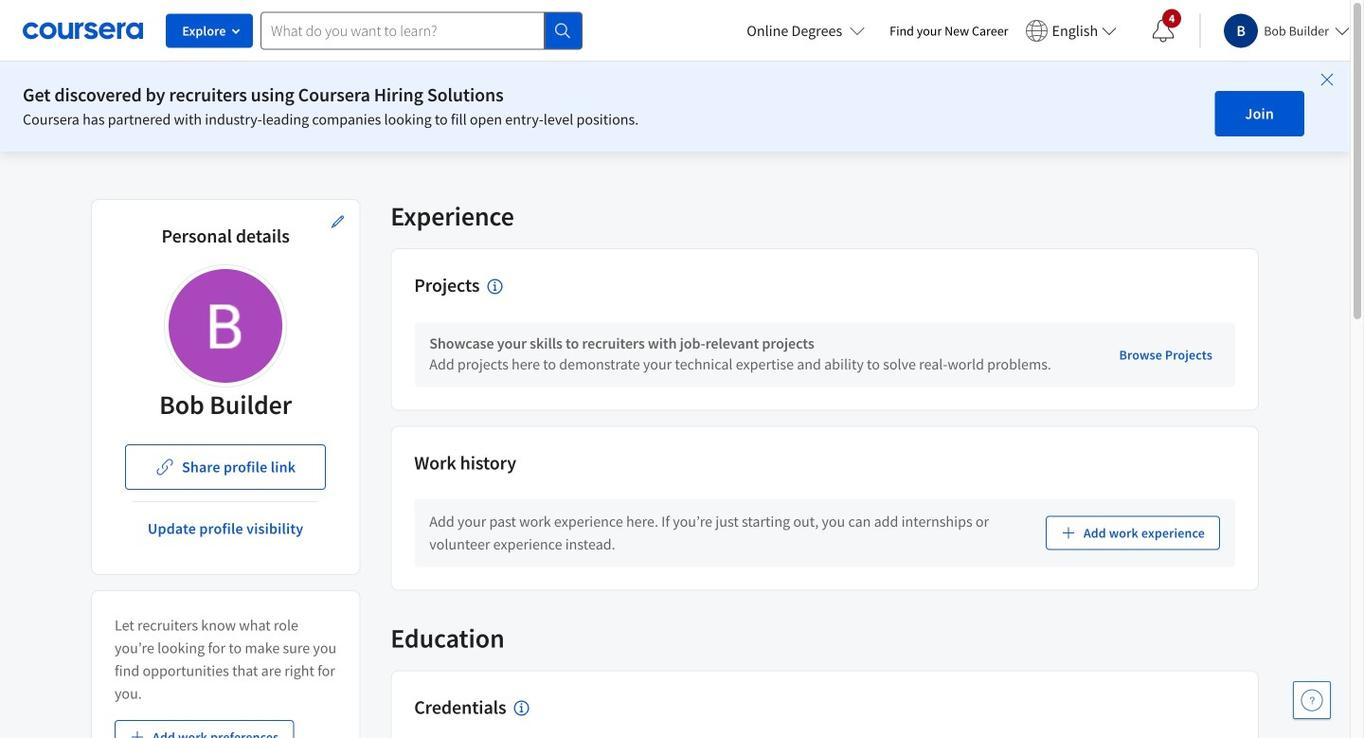 Task type: describe. For each thing, give the bounding box(es) containing it.
help center image
[[1301, 689, 1324, 712]]

edit personal details. image
[[330, 214, 345, 229]]

information about credentials section image
[[514, 701, 529, 716]]



Task type: vqa. For each thing, say whether or not it's contained in the screenshot.
blind
no



Task type: locate. For each thing, give the bounding box(es) containing it.
coursera image
[[23, 15, 143, 46]]

profile photo image
[[169, 269, 283, 383]]

information about the projects section image
[[488, 279, 503, 294]]

None search field
[[261, 12, 583, 50]]

What do you want to learn? text field
[[261, 12, 545, 50]]



